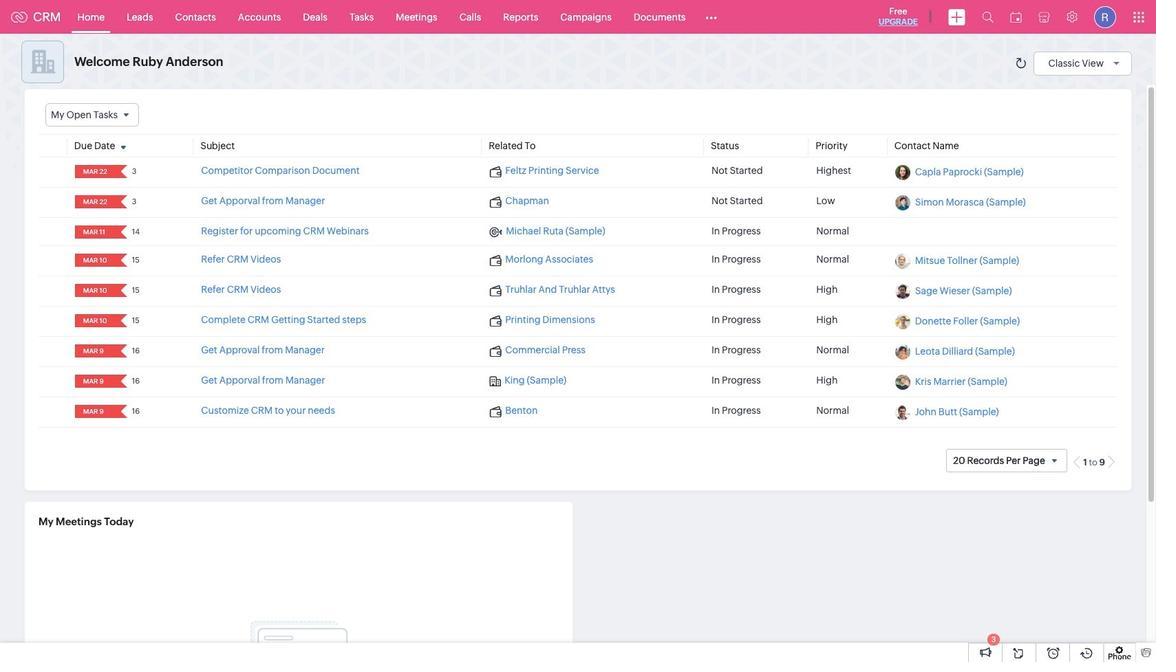 Task type: describe. For each thing, give the bounding box(es) containing it.
search image
[[982, 11, 994, 23]]

calendar image
[[1010, 11, 1022, 22]]

profile element
[[1086, 0, 1125, 33]]

logo image
[[11, 11, 28, 22]]



Task type: vqa. For each thing, say whether or not it's contained in the screenshot.
Modified By Wed,
no



Task type: locate. For each thing, give the bounding box(es) containing it.
Other Modules field
[[697, 6, 726, 28]]

None field
[[45, 103, 139, 127], [79, 165, 111, 178], [79, 196, 111, 209], [79, 226, 111, 239], [79, 254, 111, 267], [79, 284, 111, 297], [79, 315, 111, 328], [79, 345, 111, 358], [79, 375, 111, 388], [79, 406, 111, 419], [45, 103, 139, 127], [79, 165, 111, 178], [79, 196, 111, 209], [79, 226, 111, 239], [79, 254, 111, 267], [79, 284, 111, 297], [79, 315, 111, 328], [79, 345, 111, 358], [79, 375, 111, 388], [79, 406, 111, 419]]

profile image
[[1094, 6, 1116, 28]]

search element
[[974, 0, 1002, 34]]

create menu element
[[940, 0, 974, 33]]

create menu image
[[948, 9, 966, 25]]



